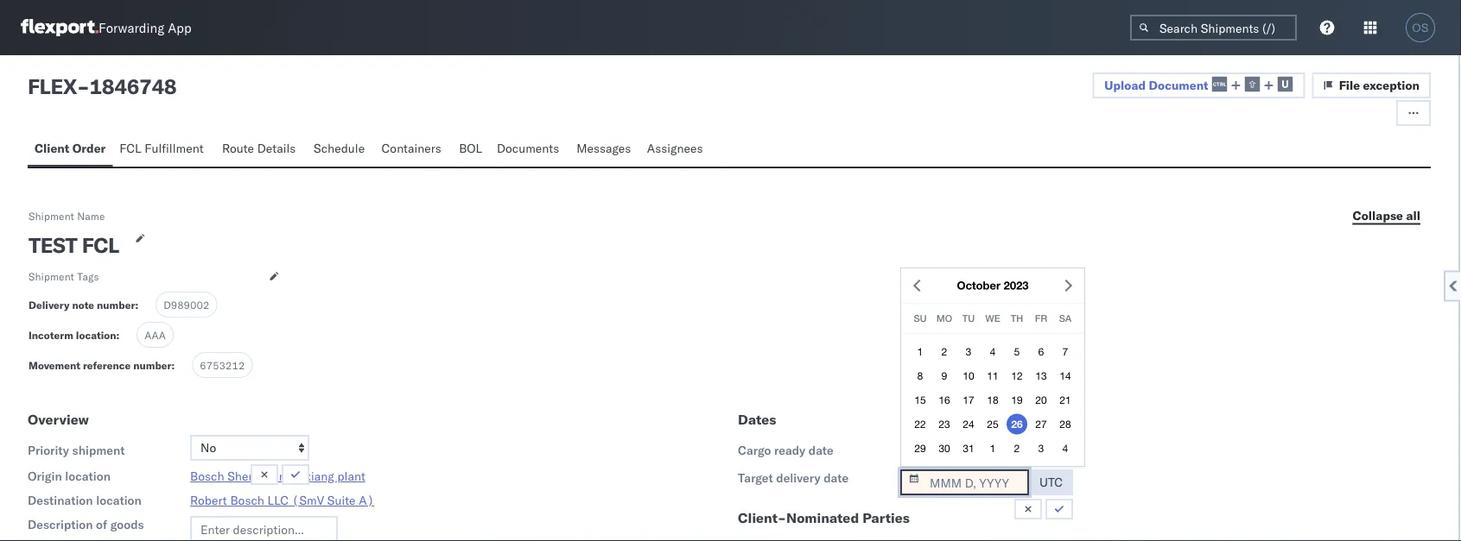 Task type: locate. For each thing, give the bounding box(es) containing it.
16 button
[[934, 390, 955, 411]]

0 vertical spatial 2 button
[[934, 342, 955, 363]]

1 up 8
[[918, 346, 924, 358]]

2 horizontal spatial :
[[172, 360, 175, 373]]

1 horizontal spatial 4 button
[[1055, 439, 1076, 459]]

shipment name
[[29, 210, 105, 223]]

1 shipment from the top
[[29, 210, 74, 223]]

number for movement reference number
[[133, 360, 172, 373]]

number for delivery note number
[[97, 299, 135, 312]]

fcl down name
[[82, 233, 119, 258]]

zhen
[[259, 469, 286, 485]]

route details button
[[215, 133, 307, 167]]

shipment up delivery
[[29, 270, 74, 283]]

1 vertical spatial date
[[824, 471, 849, 486]]

0 horizontal spatial 2023
[[948, 443, 978, 458]]

origin
[[28, 469, 62, 485]]

1 vertical spatial 3 button
[[1031, 439, 1052, 459]]

collapse all button
[[1343, 203, 1431, 229]]

7
[[1063, 346, 1069, 358]]

0 horizontal spatial :
[[116, 329, 119, 342]]

date for target delivery date
[[824, 471, 849, 486]]

1 button right "31" button
[[983, 439, 1004, 459]]

collapse
[[1353, 208, 1404, 223]]

1 vertical spatial fcl
[[82, 233, 119, 258]]

1 right "31" button
[[990, 443, 996, 455]]

0 vertical spatial shipment
[[29, 210, 74, 223]]

client order
[[35, 141, 106, 156]]

fr
[[1035, 313, 1048, 325]]

fcl fulfillment button
[[113, 133, 215, 167]]

1 horizontal spatial 2
[[1015, 443, 1020, 455]]

: left 6753212
[[172, 360, 175, 373]]

2 up '9'
[[942, 346, 948, 358]]

0 vertical spatial 1
[[918, 346, 924, 358]]

4 button down 28 button
[[1055, 439, 1076, 459]]

:
[[135, 299, 138, 312], [116, 329, 119, 342], [172, 360, 175, 373]]

: left d989002
[[135, 299, 138, 312]]

1 vertical spatial 1
[[990, 443, 996, 455]]

date right delivery
[[824, 471, 849, 486]]

1 horizontal spatial 4
[[1063, 443, 1069, 455]]

0 horizontal spatial 3 button
[[959, 342, 979, 363]]

we
[[986, 313, 1001, 325]]

number down "aaa"
[[133, 360, 172, 373]]

0 vertical spatial :
[[135, 299, 138, 312]]

1 vertical spatial 2023
[[948, 443, 978, 458]]

0 vertical spatial 2
[[942, 346, 948, 358]]

ready
[[775, 443, 806, 459]]

origin location
[[28, 469, 111, 485]]

0 horizontal spatial bosch
[[190, 469, 224, 485]]

shipment
[[72, 443, 125, 459]]

nominated
[[787, 510, 859, 527]]

bosch down shen
[[230, 494, 264, 509]]

cargo ready date
[[738, 443, 834, 459]]

bosch
[[190, 469, 224, 485], [230, 494, 264, 509]]

th
[[1011, 313, 1024, 325]]

1 button
[[910, 342, 931, 363], [983, 439, 1004, 459]]

fcl
[[120, 141, 141, 156], [82, 233, 119, 258]]

target delivery date
[[738, 471, 849, 486]]

0 horizontal spatial 4
[[990, 346, 996, 358]]

0 horizontal spatial fcl
[[82, 233, 119, 258]]

2 vertical spatial location
[[96, 494, 142, 509]]

client
[[35, 141, 69, 156]]

1 horizontal spatial 1 button
[[983, 439, 1004, 459]]

aaa
[[145, 329, 166, 342]]

messages button
[[570, 133, 640, 167]]

1 vertical spatial 4 button
[[1055, 439, 1076, 459]]

1 horizontal spatial fcl
[[120, 141, 141, 156]]

1 vertical spatial 4
[[1063, 443, 1069, 455]]

1 horizontal spatial 1
[[990, 443, 996, 455]]

1 horizontal spatial 2 button
[[1007, 439, 1028, 459]]

3 down 27 on the right of the page
[[1039, 443, 1045, 455]]

movement reference number :
[[29, 360, 175, 373]]

1 horizontal spatial 2023
[[1004, 279, 1029, 293]]

4 for 4 button to the top
[[990, 346, 996, 358]]

1 horizontal spatial :
[[135, 299, 138, 312]]

movement
[[29, 360, 80, 373]]

16,
[[926, 443, 944, 458]]

sa
[[1060, 313, 1072, 325]]

messages
[[577, 141, 631, 156]]

number right note
[[97, 299, 135, 312]]

2 button up 9 button
[[934, 342, 955, 363]]

bosch shen zhen taixiang plant
[[190, 469, 366, 485]]

2 down 26
[[1015, 443, 1020, 455]]

date
[[809, 443, 834, 459], [824, 471, 849, 486]]

10
[[963, 370, 975, 382]]

plant
[[338, 469, 366, 485]]

2 for 2 button to the top
[[942, 346, 948, 358]]

1 vertical spatial number
[[133, 360, 172, 373]]

location up movement reference number :
[[76, 329, 116, 342]]

0 vertical spatial fcl
[[120, 141, 141, 156]]

shipment for shipment tags
[[29, 270, 74, 283]]

containers button
[[375, 133, 452, 167]]

fulfillment
[[145, 141, 204, 156]]

30 button
[[934, 439, 955, 459]]

1 for 1 button to the bottom
[[990, 443, 996, 455]]

0 vertical spatial 2023
[[1004, 279, 1029, 293]]

4
[[990, 346, 996, 358], [1063, 443, 1069, 455]]

1 vertical spatial shipment
[[29, 270, 74, 283]]

0 vertical spatial bosch
[[190, 469, 224, 485]]

5
[[1015, 346, 1020, 358]]

location up destination location
[[65, 469, 111, 485]]

2 for the rightmost 2 button
[[1015, 443, 1020, 455]]

shipment up test
[[29, 210, 74, 223]]

0 horizontal spatial 4 button
[[983, 342, 1004, 363]]

30
[[939, 443, 951, 455]]

: for note
[[135, 299, 138, 312]]

13
[[1036, 370, 1047, 382]]

4 button
[[983, 342, 1004, 363], [1055, 439, 1076, 459]]

bosch up robert
[[190, 469, 224, 485]]

12
[[1012, 370, 1023, 382]]

file exception button
[[1313, 73, 1431, 99], [1313, 73, 1431, 99]]

1 horizontal spatial 3
[[1039, 443, 1045, 455]]

october
[[957, 279, 1001, 293]]

details
[[257, 141, 296, 156]]

0 horizontal spatial 1 button
[[910, 342, 931, 363]]

delivery
[[29, 299, 70, 312]]

4 down 28
[[1063, 443, 1069, 455]]

15
[[915, 395, 926, 407]]

0 horizontal spatial 1
[[918, 346, 924, 358]]

0 vertical spatial 1 button
[[910, 342, 931, 363]]

schedule button
[[307, 133, 375, 167]]

2 vertical spatial :
[[172, 360, 175, 373]]

4 button left 5
[[983, 342, 1004, 363]]

1 button up 8 button
[[910, 342, 931, 363]]

containers
[[382, 141, 442, 156]]

client-nominated parties
[[738, 510, 910, 527]]

27
[[1036, 419, 1047, 431]]

location up goods
[[96, 494, 142, 509]]

9
[[942, 370, 948, 382]]

0 vertical spatial 3 button
[[959, 342, 979, 363]]

(smv
[[292, 494, 324, 509]]

8
[[918, 370, 924, 382]]

shipment for shipment name
[[29, 210, 74, 223]]

9 button
[[934, 366, 955, 387]]

2
[[942, 346, 948, 358], [1015, 443, 1020, 455]]

0 vertical spatial number
[[97, 299, 135, 312]]

24
[[963, 419, 975, 431]]

shen
[[228, 469, 256, 485]]

4 left 5
[[990, 346, 996, 358]]

3 button up "10" button
[[959, 342, 979, 363]]

destination
[[28, 494, 93, 509]]

0 horizontal spatial 3
[[966, 346, 972, 358]]

1 vertical spatial :
[[116, 329, 119, 342]]

0 vertical spatial 3
[[966, 346, 972, 358]]

mo
[[937, 313, 953, 325]]

0 vertical spatial date
[[809, 443, 834, 459]]

fcl right order
[[120, 141, 141, 156]]

3 button down 27 button
[[1031, 439, 1052, 459]]

2 shipment from the top
[[29, 270, 74, 283]]

forwarding app link
[[21, 19, 192, 36]]

1 vertical spatial location
[[65, 469, 111, 485]]

7 button
[[1055, 342, 1076, 363]]

date right 'ready'
[[809, 443, 834, 459]]

2 button down 26 button
[[1007, 439, 1028, 459]]

3 up 10
[[966, 346, 972, 358]]

1 vertical spatial bosch
[[230, 494, 264, 509]]

robert bosch llc (smv suite a) link
[[190, 494, 375, 509]]

incoterm
[[29, 329, 73, 342]]

27 button
[[1031, 414, 1052, 435]]

Enter description... text field
[[190, 517, 338, 542]]

test
[[29, 233, 77, 258]]

: up reference on the bottom left of the page
[[116, 329, 119, 342]]

tu
[[963, 313, 975, 325]]

0 horizontal spatial 2 button
[[934, 342, 955, 363]]

25 button
[[983, 414, 1004, 435]]

0 horizontal spatial 2
[[942, 346, 948, 358]]

1 vertical spatial 2 button
[[1007, 439, 1028, 459]]

forwarding app
[[99, 19, 192, 36]]

0 vertical spatial location
[[76, 329, 116, 342]]

0 vertical spatial 4
[[990, 346, 996, 358]]

1 vertical spatial 2
[[1015, 443, 1020, 455]]



Task type: describe. For each thing, give the bounding box(es) containing it.
su
[[914, 313, 927, 325]]

4 for bottommost 4 button
[[1063, 443, 1069, 455]]

22 button
[[910, 414, 931, 435]]

11
[[987, 370, 999, 382]]

31 button
[[959, 439, 979, 459]]

sep 16, 2023
[[902, 443, 978, 458]]

13 button
[[1031, 366, 1052, 387]]

29
[[915, 443, 926, 455]]

flex - 1846748
[[28, 73, 177, 99]]

flex
[[28, 73, 77, 99]]

20 button
[[1031, 390, 1052, 411]]

order
[[72, 141, 106, 156]]

month  2023-10 element
[[907, 340, 1079, 461]]

31
[[963, 443, 975, 455]]

23
[[939, 419, 951, 431]]

goods
[[110, 518, 144, 533]]

reference
[[83, 360, 131, 373]]

route
[[222, 141, 254, 156]]

os
[[1413, 21, 1429, 34]]

18
[[987, 395, 999, 407]]

test fcl
[[29, 233, 119, 258]]

october 2023
[[957, 279, 1029, 293]]

14
[[1060, 370, 1072, 382]]

description of goods
[[28, 518, 144, 533]]

11 button
[[983, 366, 1004, 387]]

5 button
[[1007, 342, 1028, 363]]

25
[[987, 419, 999, 431]]

documents button
[[490, 133, 570, 167]]

: for reference
[[172, 360, 175, 373]]

documents
[[497, 141, 559, 156]]

forwarding
[[99, 19, 164, 36]]

flexport. image
[[21, 19, 99, 36]]

6
[[1039, 346, 1045, 358]]

d989002
[[164, 299, 210, 312]]

priority shipment
[[28, 443, 125, 459]]

document
[[1149, 77, 1209, 93]]

8 button
[[910, 366, 931, 387]]

sep
[[902, 443, 923, 458]]

taixiang
[[289, 469, 334, 485]]

date for cargo ready date
[[809, 443, 834, 459]]

destination location
[[28, 494, 142, 509]]

location for origin location
[[65, 469, 111, 485]]

16
[[939, 395, 951, 407]]

overview
[[28, 411, 89, 429]]

location for destination location
[[96, 494, 142, 509]]

all
[[1407, 208, 1421, 223]]

bosch shen zhen taixiang plant link
[[190, 469, 366, 485]]

fcl inside fcl fulfillment button
[[120, 141, 141, 156]]

1 vertical spatial 1 button
[[983, 439, 1004, 459]]

location for incoterm location :
[[76, 329, 116, 342]]

1 vertical spatial 3
[[1039, 443, 1045, 455]]

1846748
[[89, 73, 177, 99]]

1 for 1 button to the left
[[918, 346, 924, 358]]

shipment tags
[[29, 270, 99, 283]]

MMM D, YYYY text field
[[901, 470, 1030, 496]]

name
[[77, 210, 105, 223]]

exception
[[1364, 78, 1420, 93]]

upload
[[1105, 77, 1146, 93]]

28
[[1060, 419, 1072, 431]]

schedule
[[314, 141, 365, 156]]

1 horizontal spatial bosch
[[230, 494, 264, 509]]

incoterm location :
[[29, 329, 119, 342]]

21 button
[[1055, 390, 1076, 411]]

19
[[1012, 395, 1023, 407]]

os button
[[1401, 8, 1441, 48]]

utc
[[1040, 475, 1063, 491]]

Search Shipments (/) text field
[[1131, 15, 1298, 41]]

priority
[[28, 443, 69, 459]]

client order button
[[28, 133, 113, 167]]

route details
[[222, 141, 296, 156]]

26
[[1012, 419, 1023, 431]]

fcl fulfillment
[[120, 141, 204, 156]]

0 vertical spatial 4 button
[[983, 342, 1004, 363]]

file exception
[[1340, 78, 1420, 93]]

6753212
[[200, 359, 245, 372]]

19 button
[[1007, 390, 1028, 411]]

of
[[96, 518, 107, 533]]

dates
[[738, 411, 777, 429]]

29 button
[[910, 439, 931, 459]]

24 button
[[959, 414, 979, 435]]

upload document
[[1105, 77, 1209, 93]]

21
[[1060, 395, 1072, 407]]

llc
[[268, 494, 289, 509]]

assignees
[[647, 141, 703, 156]]

10 button
[[959, 366, 979, 387]]

robert
[[190, 494, 227, 509]]

6 button
[[1031, 342, 1052, 363]]

14 button
[[1055, 366, 1076, 387]]

1 horizontal spatial 3 button
[[1031, 439, 1052, 459]]



Task type: vqa. For each thing, say whether or not it's contained in the screenshot.
the 1:59 AM CST, Dec 14, 2022 to the bottom
no



